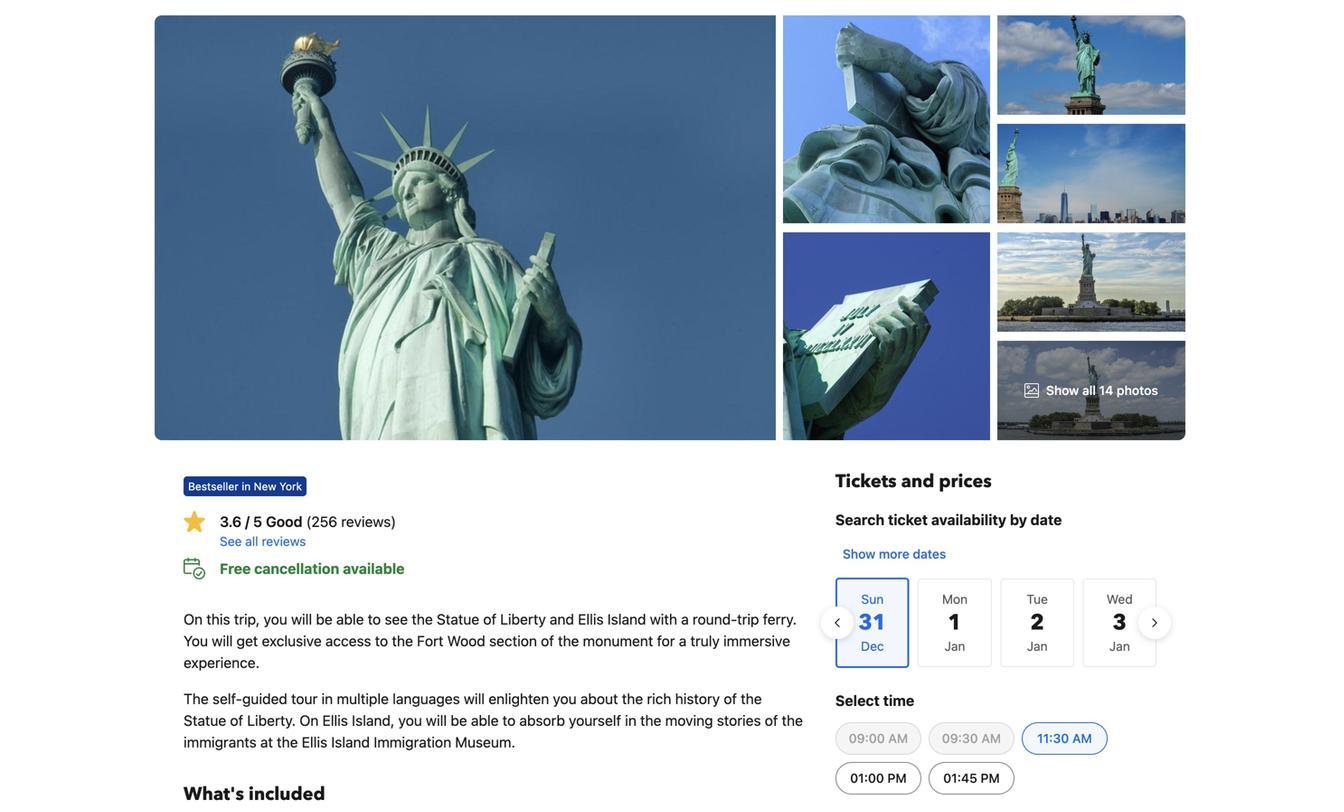 Task type: describe. For each thing, give the bounding box(es) containing it.
reviews
[[262, 534, 306, 549]]

more
[[879, 547, 910, 562]]

1 horizontal spatial all
[[1083, 383, 1096, 398]]

2
[[1031, 608, 1045, 638]]

absorb
[[520, 712, 565, 730]]

immigration
[[374, 734, 452, 751]]

09:30
[[942, 731, 978, 746]]

the up the fort
[[412, 611, 433, 628]]

what's
[[184, 783, 244, 807]]

island inside "on this trip, you will be able to see the statue of liberty and ellis island with a round-trip ferry. you will get exclusive access to the fort wood section of the monument for a truly immersive experience."
[[608, 611, 646, 628]]

show all 14 photos
[[1047, 383, 1159, 398]]

show more dates button
[[836, 538, 954, 571]]

search ticket availability by date
[[836, 512, 1062, 529]]

the left rich
[[622, 691, 643, 708]]

guided
[[242, 691, 288, 708]]

immigrants
[[184, 734, 257, 751]]

wed
[[1107, 592, 1133, 607]]

stories
[[717, 712, 761, 730]]

be inside "on this trip, you will be able to see the statue of liberty and ellis island with a round-trip ferry. you will get exclusive access to the fort wood section of the monument for a truly immersive experience."
[[316, 611, 333, 628]]

island,
[[352, 712, 395, 730]]

of up section
[[483, 611, 497, 628]]

statue inside the self-guided tour in multiple languages will enlighten you about the rich history of the statue of liberty. on ellis island, you will be able to absorb yourself in the moving stories of the immigrants at the ellis island immigration museum.
[[184, 712, 226, 730]]

on inside "on this trip, you will be able to see the statue of liberty and ellis island with a round-trip ferry. you will get exclusive access to the fort wood section of the monument for a truly immersive experience."
[[184, 611, 203, 628]]

at
[[260, 734, 273, 751]]

/
[[245, 513, 250, 531]]

wed 3 jan
[[1107, 592, 1133, 654]]

cancellation
[[254, 560, 340, 578]]

01:45
[[944, 771, 978, 786]]

tickets
[[836, 470, 897, 494]]

jan for 1
[[945, 639, 966, 654]]

exclusive
[[262, 633, 322, 650]]

tickets and prices
[[836, 470, 992, 494]]

self-
[[213, 691, 242, 708]]

able inside "on this trip, you will be able to see the statue of liberty and ellis island with a round-trip ferry. you will get exclusive access to the fort wood section of the monument for a truly immersive experience."
[[336, 611, 364, 628]]

2 horizontal spatial in
[[625, 712, 637, 730]]

of up stories
[[724, 691, 737, 708]]

pm for 01:00 pm
[[888, 771, 907, 786]]

available
[[343, 560, 405, 578]]

museum.
[[455, 734, 516, 751]]

select
[[836, 693, 880, 710]]

5
[[253, 513, 262, 531]]

date
[[1031, 512, 1062, 529]]

history
[[676, 691, 720, 708]]

monument
[[583, 633, 653, 650]]

able inside the self-guided tour in multiple languages will enlighten you about the rich history of the statue of liberty. on ellis island, you will be able to absorb yourself in the moving stories of the immigrants at the ellis island immigration museum.
[[471, 712, 499, 730]]

will down languages
[[426, 712, 447, 730]]

see all reviews button
[[220, 533, 807, 551]]

get
[[237, 633, 258, 650]]

3.6
[[220, 513, 242, 531]]

01:00
[[851, 771, 885, 786]]

of down liberty
[[541, 633, 554, 650]]

for
[[657, 633, 675, 650]]

3.6 / 5 good (256 reviews) see all reviews
[[220, 513, 396, 549]]

photos
[[1117, 383, 1159, 398]]

bestseller
[[188, 480, 239, 493]]

1 vertical spatial a
[[679, 633, 687, 650]]

be inside the self-guided tour in multiple languages will enlighten you about the rich history of the statue of liberty. on ellis island, you will be able to absorb yourself in the moving stories of the immigrants at the ellis island immigration museum.
[[451, 712, 467, 730]]

show for show more dates
[[843, 547, 876, 562]]

(256
[[306, 513, 338, 531]]

access
[[326, 633, 371, 650]]

the right 'at' at the left of the page
[[277, 734, 298, 751]]

tour
[[291, 691, 318, 708]]

bestseller in new york
[[188, 480, 302, 493]]

09:00 am
[[849, 731, 908, 746]]

see
[[220, 534, 242, 549]]

ellis inside "on this trip, you will be able to see the statue of liberty and ellis island with a round-trip ferry. you will get exclusive access to the fort wood section of the monument for a truly immersive experience."
[[578, 611, 604, 628]]

you inside "on this trip, you will be able to see the statue of liberty and ellis island with a round-trip ferry. you will get exclusive access to the fort wood section of the monument for a truly immersive experience."
[[264, 611, 288, 628]]

included
[[249, 783, 325, 807]]

the right stories
[[782, 712, 803, 730]]

to for able
[[375, 633, 388, 650]]

by
[[1010, 512, 1028, 529]]

the self-guided tour in multiple languages will enlighten you about the rich history of the statue of liberty. on ellis island, you will be able to absorb yourself in the moving stories of the immigrants at the ellis island immigration museum.
[[184, 691, 803, 751]]

the
[[184, 691, 209, 708]]

trip
[[737, 611, 759, 628]]

fort
[[417, 633, 444, 650]]

island inside the self-guided tour in multiple languages will enlighten you about the rich history of the statue of liberty. on ellis island, you will be able to absorb yourself in the moving stories of the immigrants at the ellis island immigration museum.
[[331, 734, 370, 751]]

jan for 2
[[1027, 639, 1048, 654]]

liberty
[[500, 611, 546, 628]]

availability
[[932, 512, 1007, 529]]

1
[[948, 608, 962, 638]]

immersive
[[724, 633, 791, 650]]

of down self- at left bottom
[[230, 712, 243, 730]]

am for 09:30 am
[[982, 731, 1002, 746]]

new
[[254, 480, 276, 493]]

see
[[385, 611, 408, 628]]

section
[[489, 633, 537, 650]]

multiple
[[337, 691, 389, 708]]

ticket
[[888, 512, 928, 529]]

truly
[[691, 633, 720, 650]]



Task type: locate. For each thing, give the bounding box(es) containing it.
the left monument
[[558, 633, 579, 650]]

be
[[316, 611, 333, 628], [451, 712, 467, 730]]

jan for 3
[[1110, 639, 1131, 654]]

0 vertical spatial a
[[681, 611, 689, 628]]

show left 14
[[1047, 383, 1080, 398]]

01:00 pm
[[851, 771, 907, 786]]

in right tour
[[322, 691, 333, 708]]

0 horizontal spatial and
[[550, 611, 574, 628]]

0 vertical spatial show
[[1047, 383, 1080, 398]]

wood
[[447, 633, 486, 650]]

14
[[1100, 383, 1114, 398]]

on down tour
[[300, 712, 319, 730]]

1 vertical spatial island
[[331, 734, 370, 751]]

show down search
[[843, 547, 876, 562]]

about
[[581, 691, 618, 708]]

1 vertical spatial to
[[375, 633, 388, 650]]

enlighten
[[489, 691, 549, 708]]

1 pm from the left
[[888, 771, 907, 786]]

2 vertical spatial in
[[625, 712, 637, 730]]

of
[[483, 611, 497, 628], [541, 633, 554, 650], [724, 691, 737, 708], [230, 712, 243, 730], [765, 712, 778, 730]]

0 horizontal spatial pm
[[888, 771, 907, 786]]

jan inside "mon 1 jan"
[[945, 639, 966, 654]]

0 horizontal spatial be
[[316, 611, 333, 628]]

be up museum.
[[451, 712, 467, 730]]

0 horizontal spatial jan
[[945, 639, 966, 654]]

1 vertical spatial ellis
[[323, 712, 348, 730]]

on up you
[[184, 611, 203, 628]]

0 vertical spatial you
[[264, 611, 288, 628]]

round-
[[693, 611, 737, 628]]

trip,
[[234, 611, 260, 628]]

1 vertical spatial on
[[300, 712, 319, 730]]

1 vertical spatial and
[[550, 611, 574, 628]]

am right 09:30
[[982, 731, 1002, 746]]

2 horizontal spatial am
[[1073, 731, 1093, 746]]

ellis up monument
[[578, 611, 604, 628]]

island down island,
[[331, 734, 370, 751]]

dates
[[913, 547, 947, 562]]

york
[[280, 480, 302, 493]]

2 vertical spatial you
[[399, 712, 422, 730]]

the down see
[[392, 633, 413, 650]]

1 vertical spatial show
[[843, 547, 876, 562]]

0 vertical spatial island
[[608, 611, 646, 628]]

region containing 1
[[821, 571, 1172, 676]]

show
[[1047, 383, 1080, 398], [843, 547, 876, 562]]

island up monument
[[608, 611, 646, 628]]

in left new
[[242, 480, 251, 493]]

to down enlighten
[[503, 712, 516, 730]]

mon
[[943, 592, 968, 607]]

1 horizontal spatial show
[[1047, 383, 1080, 398]]

liberty.
[[247, 712, 296, 730]]

statue down the
[[184, 712, 226, 730]]

you up absorb
[[553, 691, 577, 708]]

3 jan from the left
[[1110, 639, 1131, 654]]

1 horizontal spatial and
[[902, 470, 935, 494]]

09:30 am
[[942, 731, 1002, 746]]

1 horizontal spatial island
[[608, 611, 646, 628]]

am
[[889, 731, 908, 746], [982, 731, 1002, 746], [1073, 731, 1093, 746]]

2 horizontal spatial you
[[553, 691, 577, 708]]

1 am from the left
[[889, 731, 908, 746]]

show more dates
[[843, 547, 947, 562]]

to inside the self-guided tour in multiple languages will enlighten you about the rich history of the statue of liberty. on ellis island, you will be able to absorb yourself in the moving stories of the immigrants at the ellis island immigration museum.
[[503, 712, 516, 730]]

show for show all 14 photos
[[1047, 383, 1080, 398]]

am right 09:00
[[889, 731, 908, 746]]

pm right the 01:00
[[888, 771, 907, 786]]

of right stories
[[765, 712, 778, 730]]

jan down 2 at the right bottom of page
[[1027, 639, 1048, 654]]

ellis down multiple
[[323, 712, 348, 730]]

0 horizontal spatial all
[[245, 534, 258, 549]]

free
[[220, 560, 251, 578]]

1 horizontal spatial able
[[471, 712, 499, 730]]

1 vertical spatial able
[[471, 712, 499, 730]]

all left 14
[[1083, 383, 1096, 398]]

2 jan from the left
[[1027, 639, 1048, 654]]

0 horizontal spatial able
[[336, 611, 364, 628]]

will up exclusive
[[291, 611, 312, 628]]

am for 11:30 am
[[1073, 731, 1093, 746]]

in right the yourself
[[625, 712, 637, 730]]

able up museum.
[[471, 712, 499, 730]]

tue
[[1027, 592, 1048, 607]]

0 horizontal spatial island
[[331, 734, 370, 751]]

1 jan from the left
[[945, 639, 966, 654]]

0 horizontal spatial on
[[184, 611, 203, 628]]

ellis down tour
[[302, 734, 328, 751]]

with
[[650, 611, 678, 628]]

0 horizontal spatial in
[[242, 480, 251, 493]]

and right liberty
[[550, 611, 574, 628]]

on
[[184, 611, 203, 628], [300, 712, 319, 730]]

region
[[821, 571, 1172, 676]]

0 vertical spatial all
[[1083, 383, 1096, 398]]

what's included
[[184, 783, 325, 807]]

0 horizontal spatial am
[[889, 731, 908, 746]]

to
[[368, 611, 381, 628], [375, 633, 388, 650], [503, 712, 516, 730]]

1 horizontal spatial you
[[399, 712, 422, 730]]

0 vertical spatial able
[[336, 611, 364, 628]]

will
[[291, 611, 312, 628], [212, 633, 233, 650], [464, 691, 485, 708], [426, 712, 447, 730]]

good
[[266, 513, 303, 531]]

0 vertical spatial on
[[184, 611, 203, 628]]

11:30 am
[[1038, 731, 1093, 746]]

reviews)
[[341, 513, 396, 531]]

search
[[836, 512, 885, 529]]

2 vertical spatial ellis
[[302, 734, 328, 751]]

statue up wood
[[437, 611, 480, 628]]

1 horizontal spatial am
[[982, 731, 1002, 746]]

0 vertical spatial statue
[[437, 611, 480, 628]]

to for languages
[[503, 712, 516, 730]]

the
[[412, 611, 433, 628], [392, 633, 413, 650], [558, 633, 579, 650], [622, 691, 643, 708], [741, 691, 762, 708], [641, 712, 662, 730], [782, 712, 803, 730], [277, 734, 298, 751]]

01:45 pm
[[944, 771, 1000, 786]]

pm right "01:45" in the bottom right of the page
[[981, 771, 1000, 786]]

languages
[[393, 691, 460, 708]]

jan inside tue 2 jan
[[1027, 639, 1048, 654]]

to down see
[[375, 633, 388, 650]]

jan inside wed 3 jan
[[1110, 639, 1131, 654]]

all
[[1083, 383, 1096, 398], [245, 534, 258, 549]]

1 horizontal spatial jan
[[1027, 639, 1048, 654]]

09:00
[[849, 731, 885, 746]]

moving
[[666, 712, 713, 730]]

a right for
[[679, 633, 687, 650]]

will up experience.
[[212, 633, 233, 650]]

pm
[[888, 771, 907, 786], [981, 771, 1000, 786]]

free cancellation available
[[220, 560, 405, 578]]

mon 1 jan
[[943, 592, 968, 654]]

tue 2 jan
[[1027, 592, 1048, 654]]

1 vertical spatial all
[[245, 534, 258, 549]]

1 horizontal spatial be
[[451, 712, 467, 730]]

all inside 3.6 / 5 good (256 reviews) see all reviews
[[245, 534, 258, 549]]

3
[[1113, 608, 1127, 638]]

0 vertical spatial to
[[368, 611, 381, 628]]

yourself
[[569, 712, 622, 730]]

time
[[884, 693, 915, 710]]

2 vertical spatial to
[[503, 712, 516, 730]]

1 horizontal spatial on
[[300, 712, 319, 730]]

0 vertical spatial and
[[902, 470, 935, 494]]

0 horizontal spatial statue
[[184, 712, 226, 730]]

the up stories
[[741, 691, 762, 708]]

2 horizontal spatial jan
[[1110, 639, 1131, 654]]

am for 09:00 am
[[889, 731, 908, 746]]

be up the access
[[316, 611, 333, 628]]

1 vertical spatial you
[[553, 691, 577, 708]]

to left see
[[368, 611, 381, 628]]

1 horizontal spatial statue
[[437, 611, 480, 628]]

experience.
[[184, 655, 260, 672]]

you up exclusive
[[264, 611, 288, 628]]

1 vertical spatial in
[[322, 691, 333, 708]]

am right 11:30
[[1073, 731, 1093, 746]]

select time
[[836, 693, 915, 710]]

1 vertical spatial statue
[[184, 712, 226, 730]]

will left enlighten
[[464, 691, 485, 708]]

1 horizontal spatial pm
[[981, 771, 1000, 786]]

able
[[336, 611, 364, 628], [471, 712, 499, 730]]

this
[[206, 611, 230, 628]]

in
[[242, 480, 251, 493], [322, 691, 333, 708], [625, 712, 637, 730]]

2 am from the left
[[982, 731, 1002, 746]]

0 vertical spatial be
[[316, 611, 333, 628]]

a right with
[[681, 611, 689, 628]]

11:30
[[1038, 731, 1070, 746]]

0 horizontal spatial you
[[264, 611, 288, 628]]

0 vertical spatial ellis
[[578, 611, 604, 628]]

2 pm from the left
[[981, 771, 1000, 786]]

1 horizontal spatial in
[[322, 691, 333, 708]]

you up immigration
[[399, 712, 422, 730]]

0 horizontal spatial show
[[843, 547, 876, 562]]

jan down 1 on the bottom of page
[[945, 639, 966, 654]]

on this trip, you will be able to see the statue of liberty and ellis island with a round-trip ferry. you will get exclusive access to the fort wood section of the monument for a truly immersive experience.
[[184, 611, 797, 672]]

a
[[681, 611, 689, 628], [679, 633, 687, 650]]

able up the access
[[336, 611, 364, 628]]

and
[[902, 470, 935, 494], [550, 611, 574, 628]]

you
[[264, 611, 288, 628], [553, 691, 577, 708], [399, 712, 422, 730]]

you
[[184, 633, 208, 650]]

rich
[[647, 691, 672, 708]]

show inside button
[[843, 547, 876, 562]]

3 am from the left
[[1073, 731, 1093, 746]]

on inside the self-guided tour in multiple languages will enlighten you about the rich history of the statue of liberty. on ellis island, you will be able to absorb yourself in the moving stories of the immigrants at the ellis island immigration museum.
[[300, 712, 319, 730]]

the down rich
[[641, 712, 662, 730]]

and inside "on this trip, you will be able to see the statue of liberty and ellis island with a round-trip ferry. you will get exclusive access to the fort wood section of the monument for a truly immersive experience."
[[550, 611, 574, 628]]

0 vertical spatial in
[[242, 480, 251, 493]]

ferry.
[[763, 611, 797, 628]]

statue inside "on this trip, you will be able to see the statue of liberty and ellis island with a round-trip ferry. you will get exclusive access to the fort wood section of the monument for a truly immersive experience."
[[437, 611, 480, 628]]

1 vertical spatial be
[[451, 712, 467, 730]]

all down /
[[245, 534, 258, 549]]

pm for 01:45 pm
[[981, 771, 1000, 786]]

and up the ticket
[[902, 470, 935, 494]]

jan down 3
[[1110, 639, 1131, 654]]



Task type: vqa. For each thing, say whether or not it's contained in the screenshot.
facility. on the left of the page
no



